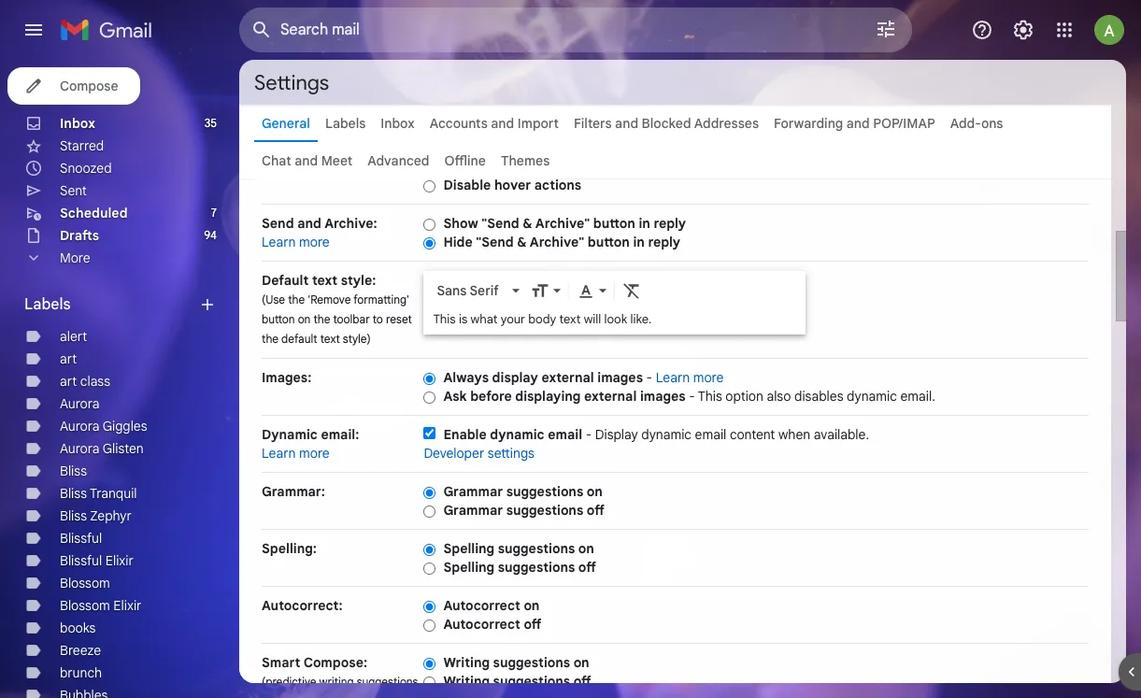 Task type: locate. For each thing, give the bounding box(es) containing it.
compose:
[[304, 655, 368, 671]]

2 spelling from the top
[[444, 559, 495, 576]]

developer
[[424, 445, 485, 462]]

& for show
[[523, 215, 533, 232]]

you
[[316, 695, 334, 699]]

1 blossom from the top
[[60, 575, 110, 592]]

2 vertical spatial learn more link
[[262, 445, 330, 462]]

bliss down bliss link
[[60, 485, 87, 502]]

off down the writing suggestions on
[[574, 673, 592, 690]]

grammar
[[444, 483, 503, 500], [444, 502, 503, 519]]

1 horizontal spatial labels
[[325, 115, 366, 132]]

settings image
[[1013, 19, 1035, 41]]

reply for show "send & archive" button in reply
[[654, 215, 687, 232]]

grammar right grammar suggestions off option
[[444, 502, 503, 519]]

2 vertical spatial more
[[299, 445, 330, 462]]

learn more link down the dynamic in the left of the page
[[262, 445, 330, 462]]

2 vertical spatial bliss
[[60, 508, 87, 525]]

2 writing from the top
[[444, 673, 490, 690]]

and left 'pop/imap' on the top of page
[[847, 115, 870, 132]]

archive" down show "send & archive" button in reply
[[530, 234, 585, 251]]

- left option
[[689, 388, 695, 405]]

0 vertical spatial "send
[[482, 215, 520, 232]]

default
[[262, 272, 309, 289]]

1 vertical spatial aurora
[[60, 418, 100, 435]]

2 horizontal spatial the
[[314, 312, 331, 326]]

more down archive:
[[299, 234, 330, 251]]

2 bliss from the top
[[60, 485, 87, 502]]

spelling suggestions on
[[444, 541, 595, 557]]

text
[[312, 272, 338, 289], [560, 311, 581, 327], [321, 332, 340, 346]]

the
[[288, 293, 305, 307], [314, 312, 331, 326], [262, 332, 279, 346]]

in for show "send & archive" button in reply
[[639, 215, 651, 232]]

Autocorrect on radio
[[424, 600, 436, 614]]

button inside default text style: (use the 'remove formatting' button on the toolbar to reset the default text style)
[[262, 312, 295, 326]]

1 blissful from the top
[[60, 530, 102, 547]]

1 bliss from the top
[[60, 463, 87, 480]]

text up ''remove'
[[312, 272, 338, 289]]

0 horizontal spatial labels
[[24, 296, 71, 314]]

2 art from the top
[[60, 373, 77, 390]]

1 vertical spatial button
[[588, 234, 630, 251]]

art down art "link"
[[60, 373, 77, 390]]

bliss tranquil link
[[60, 485, 137, 502]]

blissful elixir link
[[60, 553, 134, 570]]

1 spelling from the top
[[444, 541, 495, 557]]

content
[[730, 426, 776, 443]]

1 horizontal spatial -
[[647, 369, 653, 386]]

suggestions up grammar suggestions off
[[507, 483, 584, 500]]

3 bliss from the top
[[60, 508, 87, 525]]

inbox up advanced
[[381, 115, 415, 132]]

inbox link
[[60, 115, 95, 132], [381, 115, 415, 132]]

on up writing suggestions off
[[574, 655, 590, 671]]

advanced search options image
[[868, 10, 905, 48]]

archive"
[[536, 215, 590, 232], [530, 234, 585, 251]]

1 horizontal spatial the
[[288, 293, 305, 307]]

writing
[[319, 675, 354, 689]]

0 vertical spatial this
[[433, 311, 456, 327]]

2 grammar from the top
[[444, 502, 503, 519]]

1 vertical spatial grammar
[[444, 502, 503, 519]]

1 vertical spatial writing
[[444, 673, 490, 690]]

suggestions down the writing suggestions on
[[493, 673, 571, 690]]

pop/imap
[[874, 115, 936, 132]]

show "send & archive" button in reply
[[444, 215, 687, 232]]

2 vertical spatial aurora
[[60, 440, 100, 457]]

labels up alert
[[24, 296, 71, 314]]

1 vertical spatial &
[[517, 234, 527, 251]]

images up display
[[598, 369, 643, 386]]

button
[[594, 215, 636, 232], [588, 234, 630, 251], [262, 312, 295, 326]]

Writing suggestions on radio
[[424, 657, 436, 671]]

blissful down bliss zephyr link
[[60, 530, 102, 547]]

button for hide "send & archive" button in reply
[[588, 234, 630, 251]]

on inside default text style: (use the 'remove formatting' button on the toolbar to reset the default text style)
[[298, 312, 311, 326]]

add-ons link
[[951, 115, 1004, 132]]

0 vertical spatial button
[[594, 215, 636, 232]]

email left content
[[695, 426, 727, 443]]

0 vertical spatial blissful
[[60, 530, 102, 547]]

bliss zephyr link
[[60, 508, 132, 525]]

suggestions inside smart compose: (predictive writing suggestions appear as you compose a
[[357, 675, 418, 689]]

books
[[60, 620, 96, 637]]

1 vertical spatial bliss
[[60, 485, 87, 502]]

1 horizontal spatial this
[[698, 388, 723, 405]]

1 horizontal spatial inbox link
[[381, 115, 415, 132]]

on down display
[[587, 483, 603, 500]]

elixir for blissful elixir
[[105, 553, 134, 570]]

1 aurora from the top
[[60, 396, 100, 412]]

ask before displaying external images - this option also disables dynamic email.
[[444, 388, 936, 405]]

"send right show
[[482, 215, 520, 232]]

on up default
[[298, 312, 311, 326]]

learn inside dynamic email: learn more
[[262, 445, 296, 462]]

suggestions up spelling suggestions off
[[498, 541, 575, 557]]

0 vertical spatial writing
[[444, 655, 490, 671]]

elixir down blissful elixir
[[113, 598, 142, 614]]

0 horizontal spatial -
[[586, 426, 592, 443]]

archive" up 'hide "send & archive" button in reply'
[[536, 215, 590, 232]]

0 vertical spatial -
[[647, 369, 653, 386]]

learn more link
[[262, 234, 330, 251], [656, 369, 724, 386], [262, 445, 330, 462]]

labels heading
[[24, 296, 198, 314]]

breeze link
[[60, 642, 101, 659]]

1 inbox from the left
[[60, 115, 95, 132]]

suggestions up writing suggestions off
[[493, 655, 571, 671]]

external down always display external images - learn more
[[584, 388, 637, 405]]

grammar down developer settings link
[[444, 483, 503, 500]]

drafts link
[[60, 227, 99, 244]]

dynamic
[[847, 388, 898, 405], [490, 426, 545, 443], [642, 426, 692, 443]]

disable
[[444, 177, 491, 194]]

1 art from the top
[[60, 351, 77, 368]]

"send for hide
[[476, 234, 514, 251]]

inbox inside labels navigation
[[60, 115, 95, 132]]

more inside send and archive: learn more
[[299, 234, 330, 251]]

1 horizontal spatial inbox
[[381, 115, 415, 132]]

off down "spelling suggestions on"
[[579, 559, 596, 576]]

import
[[518, 115, 559, 132]]

and inside send and archive: learn more
[[298, 215, 322, 232]]

art class
[[60, 373, 110, 390]]

and right 'chat'
[[295, 152, 318, 169]]

aurora down art class link
[[60, 396, 100, 412]]

Always display external images radio
[[424, 372, 436, 386]]

text left style)
[[321, 332, 340, 346]]

more inside dynamic email: learn more
[[299, 445, 330, 462]]

this left option
[[698, 388, 723, 405]]

writing for writing suggestions off
[[444, 673, 490, 690]]

writing suggestions on
[[444, 655, 590, 671]]

learn more link for and
[[262, 234, 330, 251]]

aurora down aurora link
[[60, 418, 100, 435]]

None checkbox
[[424, 427, 436, 440]]

art for art "link"
[[60, 351, 77, 368]]

labels for labels link
[[325, 115, 366, 132]]

aurora giggles
[[60, 418, 147, 435]]

chat
[[262, 152, 291, 169]]

accounts and import link
[[430, 115, 559, 132]]

general
[[262, 115, 310, 132]]

None search field
[[239, 7, 913, 52]]

2 vertical spatial -
[[586, 426, 592, 443]]

labels navigation
[[0, 60, 239, 699]]

body
[[529, 311, 557, 327]]

2 blossom from the top
[[60, 598, 110, 614]]

images up enable dynamic email - display dynamic email content when available. developer settings
[[640, 388, 686, 405]]

& up 'hide "send & archive" button in reply'
[[523, 215, 533, 232]]

and for blocked
[[615, 115, 639, 132]]

autocorrect for autocorrect on
[[444, 598, 521, 614]]

reply for hide "send & archive" button in reply
[[648, 234, 681, 251]]

writing for writing suggestions on
[[444, 655, 490, 671]]

2 inbox link from the left
[[381, 115, 415, 132]]

labels for labels heading
[[24, 296, 71, 314]]

search mail image
[[245, 13, 279, 47]]

1 writing from the top
[[444, 655, 490, 671]]

learn more link up ask before displaying external images - this option also disables dynamic email.
[[656, 369, 724, 386]]

aurora for aurora giggles
[[60, 418, 100, 435]]

blossom down blissful elixir
[[60, 575, 110, 592]]

bliss up blissful link
[[60, 508, 87, 525]]

0 vertical spatial grammar
[[444, 483, 503, 500]]

1 vertical spatial archive"
[[530, 234, 585, 251]]

Autocorrect off radio
[[424, 619, 436, 633]]

1 vertical spatial in
[[633, 234, 645, 251]]

2 aurora from the top
[[60, 418, 100, 435]]

grammar for grammar suggestions on
[[444, 483, 503, 500]]

sans serif option
[[433, 282, 509, 300]]

bliss for bliss zephyr
[[60, 508, 87, 525]]

3 aurora from the top
[[60, 440, 100, 457]]

button down the (use
[[262, 312, 295, 326]]

1 vertical spatial "send
[[476, 234, 514, 251]]

off down grammar suggestions on
[[587, 502, 605, 519]]

on up spelling suggestions off
[[579, 541, 595, 557]]

0 vertical spatial elixir
[[105, 553, 134, 570]]

labels inside navigation
[[24, 296, 71, 314]]

2 autocorrect from the top
[[444, 616, 521, 633]]

and for archive:
[[298, 215, 322, 232]]

blossom for blossom link
[[60, 575, 110, 592]]

dynamic down ask before displaying external images - this option also disables dynamic email.
[[642, 426, 692, 443]]

0 vertical spatial spelling
[[444, 541, 495, 557]]

themes
[[501, 152, 550, 169]]

email.
[[901, 388, 936, 405]]

suggestions down "spelling suggestions on"
[[498, 559, 575, 576]]

button up 'hide "send & archive" button in reply'
[[594, 215, 636, 232]]

1 grammar from the top
[[444, 483, 503, 500]]

images:
[[262, 369, 312, 386]]

learn down the dynamic in the left of the page
[[262, 445, 296, 462]]

bliss zephyr
[[60, 508, 132, 525]]

enable
[[444, 426, 487, 443]]

and for import
[[491, 115, 515, 132]]

1 vertical spatial autocorrect
[[444, 616, 521, 633]]

0 vertical spatial in
[[639, 215, 651, 232]]

settings
[[488, 445, 535, 462]]

archive" for show
[[536, 215, 590, 232]]

show
[[444, 215, 479, 232]]

dynamic left email.
[[847, 388, 898, 405]]

off for writing suggestions on
[[574, 673, 592, 690]]

forwarding
[[774, 115, 844, 132]]

the left default
[[262, 332, 279, 346]]

2 blissful from the top
[[60, 553, 102, 570]]

on down spelling suggestions off
[[524, 598, 540, 614]]

2 vertical spatial text
[[321, 332, 340, 346]]

0 horizontal spatial inbox link
[[60, 115, 95, 132]]

default text style: (use the 'remove formatting' button on the toolbar to reset the default text style)
[[262, 272, 412, 346]]

1 vertical spatial elixir
[[113, 598, 142, 614]]

0 vertical spatial aurora
[[60, 396, 100, 412]]

0 vertical spatial reply
[[654, 215, 687, 232]]

35
[[205, 116, 217, 130]]

0 vertical spatial autocorrect
[[444, 598, 521, 614]]

suggestions down grammar suggestions on
[[507, 502, 584, 519]]

1 inbox link from the left
[[60, 115, 95, 132]]

1 vertical spatial -
[[689, 388, 695, 405]]

blossom
[[60, 575, 110, 592], [60, 598, 110, 614]]

meet
[[321, 152, 353, 169]]

inbox up starred link
[[60, 115, 95, 132]]

1 vertical spatial learn more link
[[656, 369, 724, 386]]

learn up ask before displaying external images - this option also disables dynamic email.
[[656, 369, 690, 386]]

0 vertical spatial blossom
[[60, 575, 110, 592]]

& down show "send & archive" button in reply
[[517, 234, 527, 251]]

94
[[204, 228, 217, 242]]

text left will
[[560, 311, 581, 327]]

1 vertical spatial reply
[[648, 234, 681, 251]]

2 horizontal spatial -
[[689, 388, 695, 405]]

1 vertical spatial blossom
[[60, 598, 110, 614]]

on
[[298, 312, 311, 326], [587, 483, 603, 500], [579, 541, 595, 557], [524, 598, 540, 614], [574, 655, 590, 671]]

formatting'
[[354, 293, 410, 307]]

toolbar
[[333, 312, 370, 326]]

2 inbox from the left
[[381, 115, 415, 132]]

gmail image
[[60, 11, 162, 49]]

1 autocorrect from the top
[[444, 598, 521, 614]]

art down alert link
[[60, 351, 77, 368]]

style:
[[341, 272, 376, 289]]

autocorrect up autocorrect off
[[444, 598, 521, 614]]

compose
[[337, 695, 384, 699]]

accounts and import
[[430, 115, 559, 132]]

0 vertical spatial archive"
[[536, 215, 590, 232]]

suggestions for writing suggestions off
[[493, 673, 571, 690]]

the down default
[[288, 293, 305, 307]]

disables
[[795, 388, 844, 405]]

0 vertical spatial learn more link
[[262, 234, 330, 251]]

writing right writing suggestions off radio
[[444, 673, 490, 690]]

1 horizontal spatial email
[[695, 426, 727, 443]]

labels up meet
[[325, 115, 366, 132]]

0 vertical spatial learn
[[262, 234, 296, 251]]

0 horizontal spatial email
[[548, 426, 583, 443]]

"send right hide
[[476, 234, 514, 251]]

chat and meet link
[[262, 152, 353, 169]]

suggestions for spelling suggestions off
[[498, 559, 575, 576]]

1 vertical spatial spelling
[[444, 559, 495, 576]]

0 vertical spatial bliss
[[60, 463, 87, 480]]

the down ''remove'
[[314, 312, 331, 326]]

on for grammar suggestions on
[[587, 483, 603, 500]]

on for writing suggestions on
[[574, 655, 590, 671]]

sent link
[[60, 182, 87, 199]]

scheduled
[[60, 205, 128, 222]]

offline
[[445, 152, 486, 169]]

button down show "send & archive" button in reply
[[588, 234, 630, 251]]

blissful down blissful link
[[60, 553, 102, 570]]

general link
[[262, 115, 310, 132]]

smart
[[262, 655, 301, 671]]

this left is
[[433, 311, 456, 327]]

inbox link up starred link
[[60, 115, 95, 132]]

aurora for aurora glisten
[[60, 440, 100, 457]]

inbox link up advanced
[[381, 115, 415, 132]]

autocorrect down autocorrect on
[[444, 616, 521, 633]]

learn
[[262, 234, 296, 251], [656, 369, 690, 386], [262, 445, 296, 462]]

this is what your body text will look like.
[[433, 311, 652, 327]]

learn down send
[[262, 234, 296, 251]]

and left import
[[491, 115, 515, 132]]

- up ask before displaying external images - this option also disables dynamic email.
[[647, 369, 653, 386]]

more up ask before displaying external images - this option also disables dynamic email.
[[694, 369, 724, 386]]

and right filters
[[615, 115, 639, 132]]

grammar for grammar suggestions off
[[444, 502, 503, 519]]

0 horizontal spatial inbox
[[60, 115, 95, 132]]

aurora up bliss link
[[60, 440, 100, 457]]

learn more link down send
[[262, 234, 330, 251]]

writing right 'writing suggestions on' option
[[444, 655, 490, 671]]

suggestions up compose
[[357, 675, 418, 689]]

spelling right spelling suggestions off radio
[[444, 559, 495, 576]]

grammar:
[[262, 483, 325, 500]]

spelling right spelling suggestions on radio
[[444, 541, 495, 557]]

and right send
[[298, 215, 322, 232]]

dynamic
[[262, 426, 318, 443]]

blissful link
[[60, 530, 102, 547]]

1 vertical spatial more
[[694, 369, 724, 386]]

bliss up bliss tranquil
[[60, 463, 87, 480]]

blossom down blossom link
[[60, 598, 110, 614]]

elixir up blossom link
[[105, 553, 134, 570]]

sent
[[60, 182, 87, 199]]

1 vertical spatial art
[[60, 373, 77, 390]]

addresses
[[695, 115, 759, 132]]

0 vertical spatial &
[[523, 215, 533, 232]]

- left display
[[586, 426, 592, 443]]

filters and blocked addresses
[[574, 115, 759, 132]]

blossom link
[[60, 575, 110, 592]]

reset
[[386, 312, 412, 326]]

button for show "send & archive" button in reply
[[594, 215, 636, 232]]

2 vertical spatial button
[[262, 312, 295, 326]]

compose button
[[7, 67, 141, 105]]

email down displaying
[[548, 426, 583, 443]]

'remove
[[308, 293, 351, 307]]

dynamic up settings
[[490, 426, 545, 443]]

Disable hover actions radio
[[424, 179, 436, 193]]

0 horizontal spatial this
[[433, 311, 456, 327]]

Writing suggestions off radio
[[424, 676, 436, 690]]

archive" for hide
[[530, 234, 585, 251]]

2 vertical spatial learn
[[262, 445, 296, 462]]

external up displaying
[[542, 369, 595, 386]]

brunch link
[[60, 665, 102, 682]]

more down the dynamic in the left of the page
[[299, 445, 330, 462]]

elixir for blossom elixir
[[113, 598, 142, 614]]

0 vertical spatial more
[[299, 234, 330, 251]]

Search mail text field
[[281, 21, 823, 39]]

spelling for spelling suggestions on
[[444, 541, 495, 557]]

1 vertical spatial labels
[[24, 296, 71, 314]]

suggestions
[[507, 483, 584, 500], [507, 502, 584, 519], [498, 541, 575, 557], [498, 559, 575, 576], [493, 655, 571, 671], [493, 673, 571, 690], [357, 675, 418, 689]]

1 vertical spatial text
[[560, 311, 581, 327]]

blissful elixir
[[60, 553, 134, 570]]

0 vertical spatial labels
[[325, 115, 366, 132]]

2 vertical spatial the
[[262, 332, 279, 346]]

1 vertical spatial blissful
[[60, 553, 102, 570]]

off up the writing suggestions on
[[524, 616, 542, 633]]

0 vertical spatial art
[[60, 351, 77, 368]]



Task type: vqa. For each thing, say whether or not it's contained in the screenshot.


Task type: describe. For each thing, give the bounding box(es) containing it.
sans serif
[[437, 283, 499, 300]]

always display external images - learn more
[[444, 369, 724, 386]]

when
[[779, 426, 811, 443]]

suggestions for spelling suggestions on
[[498, 541, 575, 557]]

learn inside send and archive: learn more
[[262, 234, 296, 251]]

0 vertical spatial external
[[542, 369, 595, 386]]

formatting options toolbar
[[430, 273, 801, 308]]

0 vertical spatial the
[[288, 293, 305, 307]]

blossom for blossom elixir
[[60, 598, 110, 614]]

appear
[[262, 695, 298, 699]]

Grammar suggestions on radio
[[424, 486, 436, 500]]

books link
[[60, 620, 96, 637]]

look
[[605, 311, 628, 327]]

aurora for aurora link
[[60, 396, 100, 412]]

dynamic email: learn more
[[262, 426, 359, 462]]

archive:
[[325, 215, 378, 232]]

1 vertical spatial external
[[584, 388, 637, 405]]

aurora glisten link
[[60, 440, 144, 457]]

starred link
[[60, 137, 104, 154]]

serif
[[470, 283, 499, 300]]

blissful for blissful link
[[60, 530, 102, 547]]

add-ons
[[951, 115, 1004, 132]]

autocorrect:
[[262, 598, 343, 614]]

advanced link
[[368, 152, 430, 169]]

bliss for bliss tranquil
[[60, 485, 87, 502]]

tranquil
[[90, 485, 137, 502]]

snoozed
[[60, 160, 112, 177]]

learn more link for email:
[[262, 445, 330, 462]]

hover
[[495, 177, 531, 194]]

main menu image
[[22, 19, 45, 41]]

suggestions for grammar suggestions on
[[507, 483, 584, 500]]

- inside enable dynamic email - display dynamic email content when available. developer settings
[[586, 426, 592, 443]]

settings
[[254, 70, 329, 95]]

and for meet
[[295, 152, 318, 169]]

2 horizontal spatial dynamic
[[847, 388, 898, 405]]

default
[[282, 332, 318, 346]]

starred
[[60, 137, 104, 154]]

autocorrect off
[[444, 616, 542, 633]]

1 vertical spatial learn
[[656, 369, 690, 386]]

labels link
[[325, 115, 366, 132]]

displaying
[[516, 388, 581, 405]]

add-
[[951, 115, 982, 132]]

snoozed link
[[60, 160, 112, 177]]

spelling:
[[262, 541, 317, 557]]

themes link
[[501, 152, 550, 169]]

Show "Send & Archive" button in reply radio
[[424, 218, 436, 232]]

alert link
[[60, 328, 87, 345]]

accounts
[[430, 115, 488, 132]]

hide
[[444, 234, 473, 251]]

alert
[[60, 328, 87, 345]]

smart compose: (predictive writing suggestions appear as you compose a
[[262, 655, 418, 699]]

and for pop/imap
[[847, 115, 870, 132]]

suggestions for grammar suggestions off
[[507, 502, 584, 519]]

forwarding and pop/imap
[[774, 115, 936, 132]]

bliss for bliss link
[[60, 463, 87, 480]]

brunch
[[60, 665, 102, 682]]

developer settings link
[[424, 445, 535, 462]]

art class link
[[60, 373, 110, 390]]

Hide "Send & Archive" button in reply radio
[[424, 236, 436, 250]]

1 vertical spatial the
[[314, 312, 331, 326]]

Spelling suggestions on radio
[[424, 543, 436, 557]]

email:
[[321, 426, 359, 443]]

available.
[[814, 426, 870, 443]]

will
[[584, 311, 602, 327]]

2 email from the left
[[695, 426, 727, 443]]

grammar suggestions on
[[444, 483, 603, 500]]

& for hide
[[517, 234, 527, 251]]

aurora giggles link
[[60, 418, 147, 435]]

Ask before displaying external images radio
[[424, 391, 436, 405]]

more button
[[0, 247, 224, 269]]

as
[[301, 695, 313, 699]]

to
[[373, 312, 383, 326]]

more
[[60, 250, 90, 267]]

0 horizontal spatial the
[[262, 332, 279, 346]]

suggestions for writing suggestions on
[[493, 655, 571, 671]]

compose
[[60, 78, 118, 94]]

spelling suggestions off
[[444, 559, 596, 576]]

support image
[[972, 19, 994, 41]]

remove formatting ‪(⌘\)‬ image
[[623, 282, 642, 300]]

display
[[492, 369, 538, 386]]

aurora glisten
[[60, 440, 144, 457]]

blocked
[[642, 115, 692, 132]]

forwarding and pop/imap link
[[774, 115, 936, 132]]

0 vertical spatial images
[[598, 369, 643, 386]]

0 horizontal spatial dynamic
[[490, 426, 545, 443]]

send and archive: learn more
[[262, 215, 378, 251]]

art link
[[60, 351, 77, 368]]

1 email from the left
[[548, 426, 583, 443]]

off for grammar suggestions on
[[587, 502, 605, 519]]

Spelling suggestions off radio
[[424, 562, 436, 576]]

blissful for blissful elixir
[[60, 553, 102, 570]]

advanced
[[368, 152, 430, 169]]

filters and blocked addresses link
[[574, 115, 759, 132]]

1 vertical spatial this
[[698, 388, 723, 405]]

art for art class
[[60, 373, 77, 390]]

aurora link
[[60, 396, 100, 412]]

bliss link
[[60, 463, 87, 480]]

filters
[[574, 115, 612, 132]]

blossom elixir
[[60, 598, 142, 614]]

"send for show
[[482, 215, 520, 232]]

autocorrect for autocorrect off
[[444, 616, 521, 633]]

on for spelling suggestions on
[[579, 541, 595, 557]]

autocorrect on
[[444, 598, 540, 614]]

offline link
[[445, 152, 486, 169]]

always
[[444, 369, 489, 386]]

Grammar suggestions off radio
[[424, 505, 436, 519]]

display
[[595, 426, 638, 443]]

in for hide "send & archive" button in reply
[[633, 234, 645, 251]]

spelling for spelling suggestions off
[[444, 559, 495, 576]]

0 vertical spatial text
[[312, 272, 338, 289]]

writing suggestions off
[[444, 673, 592, 690]]

your
[[501, 311, 526, 327]]

class
[[80, 373, 110, 390]]

like.
[[631, 311, 652, 327]]

before
[[471, 388, 512, 405]]

send
[[262, 215, 294, 232]]

1 vertical spatial images
[[640, 388, 686, 405]]

(use
[[262, 293, 285, 307]]

1 horizontal spatial dynamic
[[642, 426, 692, 443]]

grammar suggestions off
[[444, 502, 605, 519]]

what
[[471, 311, 498, 327]]

also
[[767, 388, 792, 405]]

off for spelling suggestions on
[[579, 559, 596, 576]]



